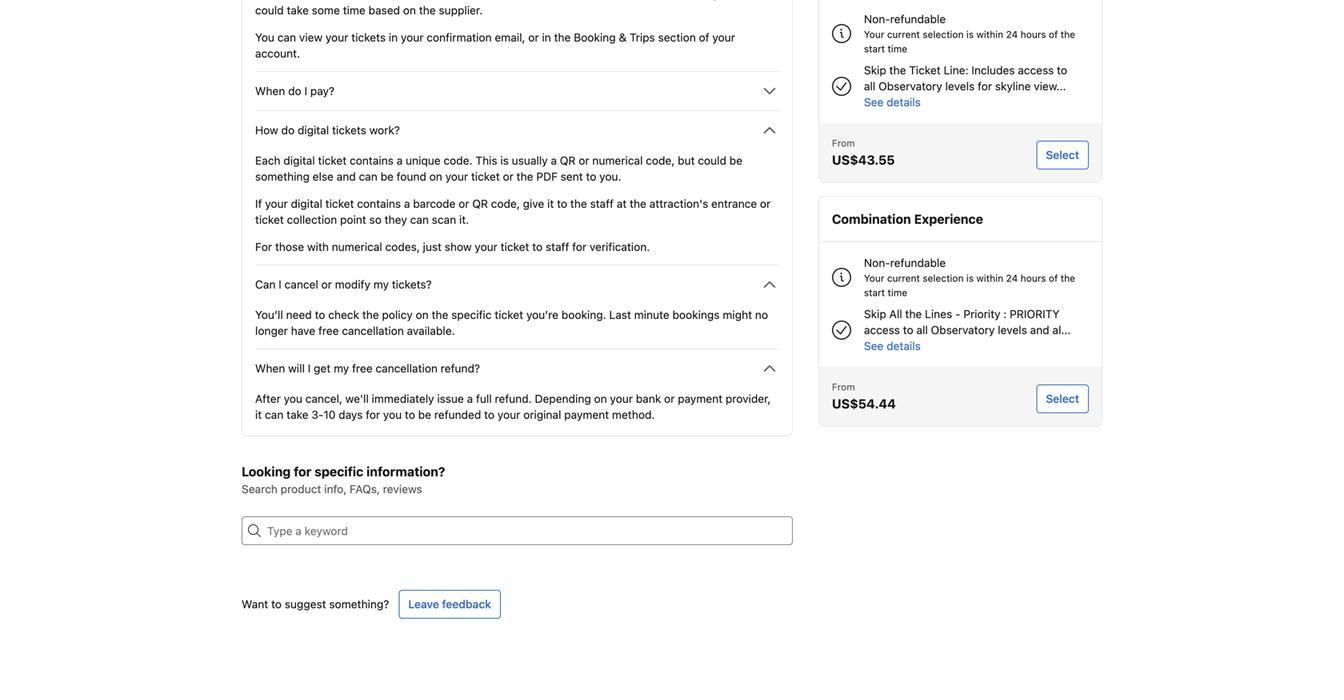 Task type: locate. For each thing, give the bounding box(es) containing it.
on down unique
[[429, 170, 442, 183]]

or inside 'dropdown button'
[[321, 278, 332, 291]]

on inside you'll receive a confirmation email once the reservation is confirmed with the attraction operator. this could take some time based on the supplier.
[[403, 4, 416, 17]]

on
[[403, 4, 416, 17], [429, 170, 442, 183], [416, 308, 429, 322], [594, 392, 607, 406]]

current up all
[[887, 273, 920, 284]]

a inside if your digital ticket contains a barcode or qr code, give it to the staff at the attraction's entrance or ticket collection point so they can scan it.
[[404, 197, 410, 210]]

trips
[[630, 31, 655, 44]]

when down account.
[[255, 84, 285, 98]]

of inside 'you can view your tickets in your confirmation email, or in the booking & trips section of your account.'
[[699, 31, 709, 44]]

once
[[434, 0, 459, 1]]

qr up sent
[[560, 154, 576, 167]]

1 horizontal spatial you
[[383, 408, 402, 422]]

1 vertical spatial time
[[888, 43, 907, 54]]

those
[[275, 240, 304, 254]]

skip
[[864, 64, 886, 77], [864, 308, 886, 321]]

take down receive
[[287, 4, 309, 17]]

0 vertical spatial current
[[887, 29, 920, 40]]

0 vertical spatial hours
[[1021, 29, 1046, 40]]

0 vertical spatial details
[[887, 96, 921, 109]]

you down immediately
[[383, 408, 402, 422]]

24
[[1006, 29, 1018, 40], [1006, 273, 1018, 284]]

1 vertical spatial details
[[887, 340, 921, 353]]

original
[[523, 408, 561, 422]]

with inside you'll receive a confirmation email once the reservation is confirmed with the attraction operator. this could take some time based on the supplier.
[[610, 0, 632, 1]]

qr inside if your digital ticket contains a barcode or qr code, give it to the staff at the attraction's entrance or ticket collection point so they can scan it.
[[472, 197, 488, 210]]

tickets inside 'you can view your tickets in your confirmation email, or in the booking & trips section of your account.'
[[351, 31, 386, 44]]

0 horizontal spatial in
[[389, 31, 398, 44]]

0 vertical spatial see details link
[[864, 96, 921, 109]]

0 vertical spatial it
[[547, 197, 554, 210]]

0 vertical spatial from
[[832, 138, 855, 149]]

free down check
[[318, 324, 339, 338]]

from for us$43.55
[[832, 138, 855, 149]]

1 take from the top
[[287, 4, 309, 17]]

1 vertical spatial be
[[381, 170, 394, 183]]

you'll
[[255, 308, 283, 322]]

2 non-refundable your current selection is within 24 hours of the start time from the top
[[864, 256, 1075, 298]]

1 select from the top
[[1046, 148, 1079, 162]]

for right "days"
[[366, 408, 380, 422]]

get
[[314, 362, 331, 375]]

cancel
[[285, 278, 318, 291]]

1 vertical spatial start
[[864, 287, 885, 298]]

1 horizontal spatial confirmation
[[427, 31, 492, 44]]

0 vertical spatial and
[[337, 170, 356, 183]]

the left attraction
[[635, 0, 651, 1]]

refundable up ticket
[[890, 12, 946, 26]]

1 vertical spatial skip
[[864, 308, 886, 321]]

can inside 'you can view your tickets in your confirmation email, or in the booking & trips section of your account.'
[[277, 31, 296, 44]]

2 in from the left
[[542, 31, 551, 44]]

1 horizontal spatial this
[[757, 0, 779, 1]]

to inside skip the ticket line: includes access to all observatory levels for skyline view... see details
[[1057, 64, 1067, 77]]

when left will
[[255, 362, 285, 375]]

collection
[[287, 213, 337, 226]]

after
[[255, 392, 281, 406]]

time for skip the ticket line: includes access to all observatory levels for skyline view... see details
[[888, 43, 907, 54]]

0 vertical spatial your
[[864, 29, 884, 40]]

you
[[284, 392, 302, 406], [383, 408, 402, 422]]

2 from from the top
[[832, 382, 855, 393]]

skip inside skip all the lines - priority : priority access to all observatory levels and al... see details
[[864, 308, 886, 321]]

skip left all
[[864, 308, 886, 321]]

how do digital tickets work? element
[[255, 140, 779, 255]]

0 horizontal spatial you
[[284, 392, 302, 406]]

take inside you'll receive a confirmation email once the reservation is confirmed with the attraction operator. this could take some time based on the supplier.
[[287, 4, 309, 17]]

my right modify
[[373, 278, 389, 291]]

unique
[[406, 154, 441, 167]]

time up all
[[888, 287, 907, 298]]

my right get
[[334, 362, 349, 375]]

1 vertical spatial cancellation
[[376, 362, 438, 375]]

specific up available.
[[451, 308, 492, 322]]

2 start from the top
[[864, 287, 885, 298]]

1 your from the top
[[864, 29, 884, 40]]

contains
[[350, 154, 394, 167], [357, 197, 401, 210]]

0 vertical spatial do
[[288, 84, 301, 98]]

bank
[[636, 392, 661, 406]]

24 up includes
[[1006, 29, 1018, 40]]

a up found
[[397, 154, 403, 167]]

1 from from the top
[[832, 138, 855, 149]]

attraction
[[654, 0, 704, 1]]

1 vertical spatial take
[[287, 408, 308, 422]]

2 when from the top
[[255, 362, 285, 375]]

on down the email
[[403, 4, 416, 17]]

0 vertical spatial within
[[976, 29, 1003, 40]]

observatory down ticket
[[879, 80, 942, 93]]

take left 3-
[[287, 408, 308, 422]]

to inside each digital ticket contains a unique code. this is usually a qr or numerical code, but could be something else and can be found on your ticket or the pdf sent to you.
[[586, 170, 596, 183]]

all
[[864, 80, 876, 93], [916, 324, 928, 337]]

2 selection from the top
[[923, 273, 964, 284]]

to inside you'll need to check the policy on the specific ticket you're booking. last minute bookings might no longer have free cancellation available.
[[315, 308, 325, 322]]

access up view...
[[1018, 64, 1054, 77]]

time up skip the ticket line: includes access to all observatory levels for skyline view... see details in the right top of the page
[[888, 43, 907, 54]]

free inside you'll need to check the policy on the specific ticket you're booking. last minute bookings might no longer have free cancellation available.
[[318, 324, 339, 338]]

24 up the :
[[1006, 273, 1018, 284]]

the down sent
[[570, 197, 587, 210]]

1 selection from the top
[[923, 29, 964, 40]]

1 see from the top
[[864, 96, 884, 109]]

1 current from the top
[[887, 29, 920, 40]]

the left 'policy'
[[362, 308, 379, 322]]

digital inside if your digital ticket contains a barcode or qr code, give it to the staff at the attraction's entrance or ticket collection point so they can scan it.
[[291, 197, 322, 210]]

includes
[[972, 64, 1015, 77]]

of for skip all the lines - priority : priority access to all observatory levels and al... see details
[[1049, 273, 1058, 284]]

specific
[[451, 308, 492, 322], [315, 464, 363, 480]]

1 horizontal spatial free
[[352, 362, 373, 375]]

the left ticket
[[889, 64, 906, 77]]

0 horizontal spatial and
[[337, 170, 356, 183]]

0 horizontal spatial free
[[318, 324, 339, 338]]

ticket inside you'll need to check the policy on the specific ticket you're booking. last minute bookings might no longer have free cancellation available.
[[495, 308, 523, 322]]

tickets inside dropdown button
[[332, 124, 366, 137]]

0 vertical spatial cancellation
[[342, 324, 404, 338]]

1 vertical spatial my
[[334, 362, 349, 375]]

tickets left work?
[[332, 124, 366, 137]]

could
[[255, 4, 284, 17], [698, 154, 726, 167]]

see details link down all
[[864, 340, 921, 353]]

can up account.
[[277, 31, 296, 44]]

1 vertical spatial within
[[976, 273, 1003, 284]]

a
[[326, 0, 333, 1], [397, 154, 403, 167], [551, 154, 557, 167], [404, 197, 410, 210], [467, 392, 473, 406]]

1 vertical spatial confirmation
[[427, 31, 492, 44]]

to inside skip all the lines - priority : priority access to all observatory levels and al... see details
[[903, 324, 913, 337]]

0 vertical spatial access
[[1018, 64, 1054, 77]]

tickets?
[[392, 278, 432, 291]]

0 vertical spatial observatory
[[879, 80, 942, 93]]

i for do
[[304, 84, 307, 98]]

1 vertical spatial qr
[[472, 197, 488, 210]]

this right code.
[[476, 154, 497, 167]]

0 horizontal spatial confirmation
[[336, 0, 401, 1]]

1 vertical spatial free
[[352, 362, 373, 375]]

levels inside skip the ticket line: includes access to all observatory levels for skyline view... see details
[[945, 80, 975, 93]]

1 horizontal spatial it
[[547, 197, 554, 210]]

the inside skip all the lines - priority : priority access to all observatory levels and al... see details
[[905, 308, 922, 321]]

0 vertical spatial time
[[343, 4, 365, 17]]

2 vertical spatial digital
[[291, 197, 322, 210]]

ticket down if your digital ticket contains a barcode or qr code, give it to the staff at the attraction's entrance or ticket collection point so they can scan it.
[[501, 240, 529, 254]]

of
[[1049, 29, 1058, 40], [699, 31, 709, 44], [1049, 273, 1058, 284]]

see details link down ticket
[[864, 96, 921, 109]]

on right depending
[[594, 392, 607, 406]]

1 horizontal spatial qr
[[560, 154, 576, 167]]

0 horizontal spatial code,
[[491, 197, 520, 210]]

0 horizontal spatial payment
[[564, 408, 609, 422]]

0 vertical spatial confirmation
[[336, 0, 401, 1]]

it
[[547, 197, 554, 210], [255, 408, 262, 422]]

you'll need to check the policy on the specific ticket you're booking. last minute bookings might no longer have free cancellation available.
[[255, 308, 768, 338]]

want
[[242, 598, 268, 611]]

1 horizontal spatial code,
[[646, 154, 675, 167]]

observatory inside skip all the lines - priority : priority access to all observatory levels and al... see details
[[931, 324, 995, 337]]

1 horizontal spatial specific
[[451, 308, 492, 322]]

qr down each digital ticket contains a unique code. this is usually a qr or numerical code, but could be something else and can be found on your ticket or the pdf sent to you.
[[472, 197, 488, 210]]

for left verification.
[[572, 240, 587, 254]]

0 vertical spatial when
[[255, 84, 285, 98]]

1 vertical spatial staff
[[546, 240, 569, 254]]

time inside you'll receive a confirmation email once the reservation is confirmed with the attraction operator. this could take some time based on the supplier.
[[343, 4, 365, 17]]

1 horizontal spatial my
[[373, 278, 389, 291]]

1 vertical spatial see
[[864, 340, 884, 353]]

1 vertical spatial digital
[[283, 154, 315, 167]]

tickets down based
[[351, 31, 386, 44]]

when for when will i get my free cancellation refund?
[[255, 362, 285, 375]]

0 vertical spatial contains
[[350, 154, 394, 167]]

0 vertical spatial i
[[304, 84, 307, 98]]

observatory inside skip the ticket line: includes access to all observatory levels for skyline view... see details
[[879, 80, 942, 93]]

2 horizontal spatial be
[[729, 154, 743, 167]]

0 horizontal spatial be
[[381, 170, 394, 183]]

priority
[[1010, 308, 1060, 321]]

1 vertical spatial could
[[698, 154, 726, 167]]

1 start from the top
[[864, 43, 885, 54]]

when inside dropdown button
[[255, 362, 285, 375]]

selection
[[923, 29, 964, 40], [923, 273, 964, 284]]

1 vertical spatial tickets
[[332, 124, 366, 137]]

1 vertical spatial refundable
[[890, 256, 946, 270]]

do for how
[[281, 124, 295, 137]]

all
[[889, 308, 902, 321]]

can down barcode
[[410, 213, 429, 226]]

hours up the priority
[[1021, 273, 1046, 284]]

2 details from the top
[[887, 340, 921, 353]]

cancellation down 'policy'
[[342, 324, 404, 338]]

specific inside looking for specific information? search product info, faqs, reviews
[[315, 464, 363, 480]]

can inside each digital ticket contains a unique code. this is usually a qr or numerical code, but could be something else and can be found on your ticket or the pdf sent to you.
[[359, 170, 378, 183]]

staff left at
[[590, 197, 614, 210]]

0 vertical spatial qr
[[560, 154, 576, 167]]

select for us$54.44
[[1046, 392, 1079, 406]]

0 vertical spatial start
[[864, 43, 885, 54]]

us$43.55
[[832, 152, 895, 168]]

1 vertical spatial 24
[[1006, 273, 1018, 284]]

your down refund.
[[498, 408, 520, 422]]

0 vertical spatial could
[[255, 4, 284, 17]]

non- for all
[[864, 256, 890, 270]]

is inside you'll receive a confirmation email once the reservation is confirmed with the attraction operator. this could take some time based on the supplier.
[[543, 0, 551, 1]]

from inside from us$43.55
[[832, 138, 855, 149]]

contains up so
[[357, 197, 401, 210]]

based
[[369, 4, 400, 17]]

from up us$43.55
[[832, 138, 855, 149]]

confirmation inside 'you can view your tickets in your confirmation email, or in the booking & trips section of your account.'
[[427, 31, 492, 44]]

staff inside if your digital ticket contains a barcode or qr code, give it to the staff at the attraction's entrance or ticket collection point so they can scan it.
[[590, 197, 614, 210]]

2 your from the top
[[864, 273, 884, 284]]

from us$54.44
[[832, 382, 896, 412]]

1 select button from the top
[[1036, 141, 1089, 170]]

0 horizontal spatial my
[[334, 362, 349, 375]]

1 vertical spatial with
[[307, 240, 329, 254]]

0 vertical spatial free
[[318, 324, 339, 338]]

the right at
[[630, 197, 646, 210]]

numerical up you.
[[592, 154, 643, 167]]

1 vertical spatial current
[[887, 273, 920, 284]]

time for skip all the lines - priority : priority access to all observatory levels and al... see details
[[888, 287, 907, 298]]

your down operator.
[[712, 31, 735, 44]]

within up priority
[[976, 273, 1003, 284]]

i inside dropdown button
[[308, 362, 311, 375]]

is
[[543, 0, 551, 1], [966, 29, 974, 40], [500, 154, 509, 167], [966, 273, 974, 284]]

0 horizontal spatial all
[[864, 80, 876, 93]]

when inside dropdown button
[[255, 84, 285, 98]]

looking
[[242, 464, 291, 480]]

can
[[255, 278, 276, 291]]

digital inside each digital ticket contains a unique code. this is usually a qr or numerical code, but could be something else and can be found on your ticket or the pdf sent to you.
[[283, 154, 315, 167]]

contains inside each digital ticket contains a unique code. this is usually a qr or numerical code, but could be something else and can be found on your ticket or the pdf sent to you.
[[350, 154, 394, 167]]

1 horizontal spatial staff
[[590, 197, 614, 210]]

skip the ticket line: includes access to all observatory levels for skyline view... see details
[[864, 64, 1067, 109]]

0 vertical spatial all
[[864, 80, 876, 93]]

qr inside each digital ticket contains a unique code. this is usually a qr or numerical code, but could be something else and can be found on your ticket or the pdf sent to you.
[[560, 154, 576, 167]]

payment left provider,
[[678, 392, 723, 406]]

refundable
[[890, 12, 946, 26], [890, 256, 946, 270]]

all up from us$43.55
[[864, 80, 876, 93]]

can inside if your digital ticket contains a barcode or qr code, give it to the staff at the attraction's entrance or ticket collection point so they can scan it.
[[410, 213, 429, 226]]

1 vertical spatial it
[[255, 408, 262, 422]]

a inside you'll receive a confirmation email once the reservation is confirmed with the attraction operator. this could take some time based on the supplier.
[[326, 0, 333, 1]]

can
[[277, 31, 296, 44], [359, 170, 378, 183], [410, 213, 429, 226], [265, 408, 283, 422]]

skip left ticket
[[864, 64, 886, 77]]

1 horizontal spatial be
[[418, 408, 431, 422]]

your right the if
[[265, 197, 288, 210]]

when for when do i pay?
[[255, 84, 285, 98]]

2 take from the top
[[287, 408, 308, 422]]

non- for the
[[864, 12, 890, 26]]

1 vertical spatial contains
[[357, 197, 401, 210]]

1 vertical spatial hours
[[1021, 273, 1046, 284]]

and down the priority
[[1030, 324, 1049, 337]]

1 when from the top
[[255, 84, 285, 98]]

confirmation inside you'll receive a confirmation email once the reservation is confirmed with the attraction operator. this could take some time based on the supplier.
[[336, 0, 401, 1]]

depending
[[535, 392, 591, 406]]

current
[[887, 29, 920, 40], [887, 273, 920, 284]]

2 within from the top
[[976, 273, 1003, 284]]

do right how at the left of page
[[281, 124, 295, 137]]

1 vertical spatial do
[[281, 124, 295, 137]]

0 vertical spatial specific
[[451, 308, 492, 322]]

on up available.
[[416, 308, 429, 322]]

1 non-refundable your current selection is within 24 hours of the start time from the top
[[864, 12, 1075, 54]]

0 vertical spatial select button
[[1036, 141, 1089, 170]]

a up pdf
[[551, 154, 557, 167]]

the down the "usually"
[[517, 170, 533, 183]]

or
[[528, 31, 539, 44], [579, 154, 589, 167], [503, 170, 514, 183], [459, 197, 469, 210], [760, 197, 771, 210], [321, 278, 332, 291], [664, 392, 675, 406]]

0 horizontal spatial access
[[864, 324, 900, 337]]

non-refundable your current selection is within 24 hours of the start time
[[864, 12, 1075, 54], [864, 256, 1075, 298]]

i inside dropdown button
[[304, 84, 307, 98]]

0 horizontal spatial this
[[476, 154, 497, 167]]

ticket up else
[[318, 154, 347, 167]]

can i cancel or modify my tickets?
[[255, 278, 432, 291]]

payment down depending
[[564, 408, 609, 422]]

2 24 from the top
[[1006, 273, 1018, 284]]

skip inside skip the ticket line: includes access to all observatory levels for skyline view... see details
[[864, 64, 886, 77]]

i right can
[[279, 278, 282, 291]]

2 non- from the top
[[864, 256, 890, 270]]

1 skip from the top
[[864, 64, 886, 77]]

1 see details link from the top
[[864, 96, 921, 109]]

scan
[[432, 213, 456, 226]]

details down all
[[887, 340, 921, 353]]

refundable for the
[[890, 256, 946, 270]]

of up view...
[[1049, 29, 1058, 40]]

1 vertical spatial all
[[916, 324, 928, 337]]

1 horizontal spatial could
[[698, 154, 726, 167]]

1 hours from the top
[[1021, 29, 1046, 40]]

can down after
[[265, 408, 283, 422]]

your for skip all the lines - priority : priority access to all observatory levels and al...
[[864, 273, 884, 284]]

refundable for ticket
[[890, 12, 946, 26]]

0 vertical spatial take
[[287, 4, 309, 17]]

1 in from the left
[[389, 31, 398, 44]]

section
[[658, 31, 696, 44]]

full
[[476, 392, 492, 406]]

after you cancel, we'll immediately issue a full refund. depending on your bank or payment provider, it can take 3-10 days for you to be refunded to your original payment method.
[[255, 392, 771, 422]]

i
[[304, 84, 307, 98], [279, 278, 282, 291], [308, 362, 311, 375]]

a left the full
[[467, 392, 473, 406]]

hours for :
[[1021, 273, 1046, 284]]

2 see from the top
[[864, 340, 884, 353]]

1 24 from the top
[[1006, 29, 1018, 40]]

levels down the :
[[998, 324, 1027, 337]]

1 vertical spatial code,
[[491, 197, 520, 210]]

0 vertical spatial 24
[[1006, 29, 1018, 40]]

non-refundable your current selection is within 24 hours of the start time for includes
[[864, 12, 1075, 54]]

for inside looking for specific information? search product info, faqs, reviews
[[294, 464, 312, 480]]

free up the we'll
[[352, 362, 373, 375]]

or down the "usually"
[[503, 170, 514, 183]]

your down code.
[[445, 170, 468, 183]]

1 vertical spatial select
[[1046, 392, 1079, 406]]

digital inside dropdown button
[[298, 124, 329, 137]]

ticket
[[318, 154, 347, 167], [471, 170, 500, 183], [325, 197, 354, 210], [255, 213, 284, 226], [501, 240, 529, 254], [495, 308, 523, 322]]

my
[[373, 278, 389, 291], [334, 362, 349, 375]]

need
[[286, 308, 312, 322]]

in right email,
[[542, 31, 551, 44]]

non-
[[864, 12, 890, 26], [864, 256, 890, 270]]

access
[[1018, 64, 1054, 77], [864, 324, 900, 337]]

0 vertical spatial numerical
[[592, 154, 643, 167]]

1 vertical spatial observatory
[[931, 324, 995, 337]]

is up line:
[[966, 29, 974, 40]]

for
[[978, 80, 992, 93], [572, 240, 587, 254], [366, 408, 380, 422], [294, 464, 312, 480]]

access down all
[[864, 324, 900, 337]]

1 vertical spatial access
[[864, 324, 900, 337]]

with
[[610, 0, 632, 1], [307, 240, 329, 254]]

levels down line:
[[945, 80, 975, 93]]

the inside each digital ticket contains a unique code. this is usually a qr or numerical code, but could be something else and can be found on your ticket or the pdf sent to you.
[[517, 170, 533, 183]]

take inside after you cancel, we'll immediately issue a full refund. depending on your bank or payment provider, it can take 3-10 days for you to be refunded to your original payment method.
[[287, 408, 308, 422]]

0 vertical spatial this
[[757, 0, 779, 1]]

2 select from the top
[[1046, 392, 1079, 406]]

for up product
[[294, 464, 312, 480]]

2 select button from the top
[[1036, 385, 1089, 414]]

1 within from the top
[[976, 29, 1003, 40]]

you right after
[[284, 392, 302, 406]]

1 vertical spatial your
[[864, 273, 884, 284]]

1 non- from the top
[[864, 12, 890, 26]]

2 hours from the top
[[1021, 273, 1046, 284]]

it down after
[[255, 408, 262, 422]]

0 vertical spatial levels
[[945, 80, 975, 93]]

all down lines
[[916, 324, 928, 337]]

method.
[[612, 408, 655, 422]]

0 vertical spatial skip
[[864, 64, 886, 77]]

select button down view...
[[1036, 141, 1089, 170]]

current up ticket
[[887, 29, 920, 40]]

1 vertical spatial specific
[[315, 464, 363, 480]]

2 see details link from the top
[[864, 340, 921, 353]]

2 current from the top
[[887, 273, 920, 284]]

2 vertical spatial time
[[888, 287, 907, 298]]

from
[[832, 138, 855, 149], [832, 382, 855, 393]]

your
[[864, 29, 884, 40], [864, 273, 884, 284]]

select down view...
[[1046, 148, 1079, 162]]

1 details from the top
[[887, 96, 921, 109]]

hours for to
[[1021, 29, 1046, 40]]

&
[[619, 31, 627, 44]]

on inside after you cancel, we'll immediately issue a full refund. depending on your bank or payment provider, it can take 3-10 days for you to be refunded to your original payment method.
[[594, 392, 607, 406]]

and inside each digital ticket contains a unique code. this is usually a qr or numerical code, but could be something else and can be found on your ticket or the pdf sent to you.
[[337, 170, 356, 183]]

with up & at the top
[[610, 0, 632, 1]]

0 horizontal spatial levels
[[945, 80, 975, 93]]

digital up something
[[283, 154, 315, 167]]

0 vertical spatial see
[[864, 96, 884, 109]]

1 vertical spatial and
[[1030, 324, 1049, 337]]

0 horizontal spatial could
[[255, 4, 284, 17]]

line:
[[944, 64, 969, 77]]

0 horizontal spatial qr
[[472, 197, 488, 210]]

digital
[[298, 124, 329, 137], [283, 154, 315, 167], [291, 197, 322, 210]]

start for skip all the lines - priority : priority access to all observatory levels and al...
[[864, 287, 885, 298]]

be down immediately
[[418, 408, 431, 422]]

within up includes
[[976, 29, 1003, 40]]

within
[[976, 29, 1003, 40], [976, 273, 1003, 284]]

or right bank
[[664, 392, 675, 406]]

minute
[[634, 308, 669, 322]]

selection up lines
[[923, 273, 964, 284]]

1 horizontal spatial all
[[916, 324, 928, 337]]

of right section
[[699, 31, 709, 44]]

2 refundable from the top
[[890, 256, 946, 270]]

from inside from us$54.44
[[832, 382, 855, 393]]

non-refundable your current selection is within 24 hours of the start time up line:
[[864, 12, 1075, 54]]

details inside skip all the lines - priority : priority access to all observatory levels and al... see details
[[887, 340, 921, 353]]

in down based
[[389, 31, 398, 44]]

numerical
[[592, 154, 643, 167], [332, 240, 382, 254]]

1 refundable from the top
[[890, 12, 946, 26]]

specific up info,
[[315, 464, 363, 480]]

2 vertical spatial be
[[418, 408, 431, 422]]

details down ticket
[[887, 96, 921, 109]]

for inside how do digital tickets work? element
[[572, 240, 587, 254]]

selection up line:
[[923, 29, 964, 40]]

2 skip from the top
[[864, 308, 886, 321]]

i right will
[[308, 362, 311, 375]]

and right else
[[337, 170, 356, 183]]



Task type: describe. For each thing, give the bounding box(es) containing it.
barcode
[[413, 197, 456, 210]]

see details link for observatory
[[864, 96, 921, 109]]

confirmed
[[554, 0, 607, 1]]

start for skip the ticket line: includes access to all observatory levels for skyline view...
[[864, 43, 885, 54]]

0 vertical spatial you
[[284, 392, 302, 406]]

how
[[255, 124, 278, 137]]

do for when
[[288, 84, 301, 98]]

access inside skip the ticket line: includes access to all observatory levels for skyline view... see details
[[1018, 64, 1054, 77]]

24 for access
[[1006, 29, 1018, 40]]

for inside after you cancel, we'll immediately issue a full refund. depending on your bank or payment provider, it can take 3-10 days for you to be refunded to your original payment method.
[[366, 408, 380, 422]]

faqs,
[[350, 483, 380, 496]]

and inside skip all the lines - priority : priority access to all observatory levels and al... see details
[[1030, 324, 1049, 337]]

or inside after you cancel, we'll immediately issue a full refund. depending on your bank or payment provider, it can take 3-10 days for you to be refunded to your original payment method.
[[664, 392, 675, 406]]

can inside after you cancel, we'll immediately issue a full refund. depending on your bank or payment provider, it can take 3-10 days for you to be refunded to your original payment method.
[[265, 408, 283, 422]]

immediately
[[372, 392, 434, 406]]

refund.
[[495, 392, 532, 406]]

policy
[[382, 308, 413, 322]]

refunded
[[434, 408, 481, 422]]

so
[[369, 213, 382, 226]]

email
[[404, 0, 431, 1]]

how do digital tickets work?
[[255, 124, 400, 137]]

is inside each digital ticket contains a unique code. this is usually a qr or numerical code, but could be something else and can be found on your ticket or the pdf sent to you.
[[500, 154, 509, 167]]

pay?
[[310, 84, 334, 98]]

see inside skip all the lines - priority : priority access to all observatory levels and al... see details
[[864, 340, 884, 353]]

access inside skip all the lines - priority : priority access to all observatory levels and al... see details
[[864, 324, 900, 337]]

cancellation inside you'll need to check the policy on the specific ticket you're booking. last minute bookings might no longer have free cancellation available.
[[342, 324, 404, 338]]

some
[[312, 4, 340, 17]]

if
[[255, 197, 262, 210]]

at
[[617, 197, 627, 210]]

but
[[678, 154, 695, 167]]

or inside 'you can view your tickets in your confirmation email, or in the booking & trips section of your account.'
[[528, 31, 539, 44]]

you
[[255, 31, 274, 44]]

your for skip the ticket line: includes access to all observatory levels for skyline view...
[[864, 29, 884, 40]]

the down the email
[[419, 4, 436, 17]]

available.
[[407, 324, 455, 338]]

priority
[[964, 308, 1001, 321]]

or up it.
[[459, 197, 469, 210]]

your right show at the top left
[[475, 240, 498, 254]]

to inside if your digital ticket contains a barcode or qr code, give it to the staff at the attraction's entrance or ticket collection point so they can scan it.
[[557, 197, 567, 210]]

cancellation inside dropdown button
[[376, 362, 438, 375]]

they
[[385, 213, 407, 226]]

current for the
[[887, 29, 920, 40]]

pdf
[[536, 170, 558, 183]]

us$54.44
[[832, 396, 896, 412]]

you'll
[[255, 0, 283, 1]]

your inside if your digital ticket contains a barcode or qr code, give it to the staff at the attraction's entrance or ticket collection point so they can scan it.
[[265, 197, 288, 210]]

select button for us$43.55
[[1036, 141, 1089, 170]]

verification.
[[590, 240, 650, 254]]

will
[[288, 362, 305, 375]]

is up priority
[[966, 273, 974, 284]]

feedback
[[442, 598, 491, 611]]

my inside 'dropdown button'
[[373, 278, 389, 291]]

reviews
[[383, 483, 422, 496]]

it inside if your digital ticket contains a barcode or qr code, give it to the staff at the attraction's entrance or ticket collection point so they can scan it.
[[547, 197, 554, 210]]

it.
[[459, 213, 469, 226]]

supplier.
[[439, 4, 483, 17]]

refund?
[[441, 362, 480, 375]]

this inside you'll receive a confirmation email once the reservation is confirmed with the attraction operator. this could take some time based on the supplier.
[[757, 0, 779, 1]]

the up al... in the right of the page
[[1061, 273, 1075, 284]]

ticket
[[909, 64, 941, 77]]

bookings
[[672, 308, 720, 322]]

contains inside if your digital ticket contains a barcode or qr code, give it to the staff at the attraction's entrance or ticket collection point so they can scan it.
[[357, 197, 401, 210]]

your down the email
[[401, 31, 424, 44]]

the up view...
[[1061, 29, 1075, 40]]

a inside after you cancel, we'll immediately issue a full refund. depending on your bank or payment provider, it can take 3-10 days for you to be refunded to your original payment method.
[[467, 392, 473, 406]]

each digital ticket contains a unique code. this is usually a qr or numerical code, but could be something else and can be found on your ticket or the pdf sent to you.
[[255, 154, 743, 183]]

sent
[[561, 170, 583, 183]]

for inside skip the ticket line: includes access to all observatory levels for skyline view... see details
[[978, 80, 992, 93]]

product
[[281, 483, 321, 496]]

info,
[[324, 483, 347, 496]]

for those with numerical codes, just show your ticket to staff for verification.
[[255, 240, 650, 254]]

view
[[299, 31, 323, 44]]

non-refundable your current selection is within 24 hours of the start time for -
[[864, 256, 1075, 298]]

the inside 'you can view your tickets in your confirmation email, or in the booking & trips section of your account.'
[[554, 31, 571, 44]]

last
[[609, 308, 631, 322]]

or right entrance
[[760, 197, 771, 210]]

booking.
[[562, 308, 606, 322]]

found
[[397, 170, 426, 183]]

code, inside if your digital ticket contains a barcode or qr code, give it to the staff at the attraction's entrance or ticket collection point so they can scan it.
[[491, 197, 520, 210]]

if your digital ticket contains a barcode or qr code, give it to the staff at the attraction's entrance or ticket collection point so they can scan it.
[[255, 197, 771, 226]]

code.
[[444, 154, 472, 167]]

selection for lines
[[923, 273, 964, 284]]

the inside skip the ticket line: includes access to all observatory levels for skyline view... see details
[[889, 64, 906, 77]]

we'll
[[345, 392, 369, 406]]

each
[[255, 154, 280, 167]]

this inside each digital ticket contains a unique code. this is usually a qr or numerical code, but could be something else and can be found on your ticket or the pdf sent to you.
[[476, 154, 497, 167]]

code, inside each digital ticket contains a unique code. this is usually a qr or numerical code, but could be something else and can be found on your ticket or the pdf sent to you.
[[646, 154, 675, 167]]

-
[[955, 308, 961, 321]]

no
[[755, 308, 768, 322]]

the up the supplier.
[[462, 0, 479, 1]]

see inside skip the ticket line: includes access to all observatory levels for skyline view... see details
[[864, 96, 884, 109]]

from us$43.55
[[832, 138, 895, 168]]

can i cancel or modify my tickets? button
[[255, 275, 779, 294]]

codes,
[[385, 240, 420, 254]]

lines
[[925, 308, 952, 321]]

1 vertical spatial numerical
[[332, 240, 382, 254]]

select button for us$54.44
[[1036, 385, 1089, 414]]

give
[[523, 197, 544, 210]]

receive
[[286, 0, 323, 1]]

on inside you'll need to check the policy on the specific ticket you're booking. last minute bookings might no longer have free cancellation available.
[[416, 308, 429, 322]]

on inside each digital ticket contains a unique code. this is usually a qr or numerical code, but could be something else and can be found on your ticket or the pdf sent to you.
[[429, 170, 442, 183]]

have
[[291, 324, 315, 338]]

when will i get my free cancellation refund?
[[255, 362, 480, 375]]

when do i pay? button
[[255, 82, 779, 101]]

account.
[[255, 47, 300, 60]]

al...
[[1052, 324, 1071, 337]]

cancel,
[[305, 392, 342, 406]]

it inside after you cancel, we'll immediately issue a full refund. depending on your bank or payment provider, it can take 3-10 days for you to be refunded to your original payment method.
[[255, 408, 262, 422]]

from for us$54.44
[[832, 382, 855, 393]]

your inside each digital ticket contains a unique code. this is usually a qr or numerical code, but could be something else and can be found on your ticket or the pdf sent to you.
[[445, 170, 468, 183]]

you're
[[526, 308, 558, 322]]

selection for line:
[[923, 29, 964, 40]]

with inside how do digital tickets work? element
[[307, 240, 329, 254]]

:
[[1004, 308, 1007, 321]]

of for skip the ticket line: includes access to all observatory levels for skyline view... see details
[[1049, 29, 1058, 40]]

skip for observatory
[[864, 64, 886, 77]]

levels inside skip all the lines - priority : priority access to all observatory levels and al... see details
[[998, 324, 1027, 337]]

ticket down code.
[[471, 170, 500, 183]]

see details link for access
[[864, 340, 921, 353]]

specific inside you'll need to check the policy on the specific ticket you're booking. last minute bookings might no longer have free cancellation available.
[[451, 308, 492, 322]]

numerical inside each digital ticket contains a unique code. this is usually a qr or numerical code, but could be something else and can be found on your ticket or the pdf sent to you.
[[592, 154, 643, 167]]

your up the method.
[[610, 392, 633, 406]]

Type a keyword field
[[261, 517, 793, 546]]

digital for your
[[291, 197, 322, 210]]

details inside skip the ticket line: includes access to all observatory levels for skyline view... see details
[[887, 96, 921, 109]]

show
[[445, 240, 472, 254]]

1 vertical spatial payment
[[564, 408, 609, 422]]

all inside skip the ticket line: includes access to all observatory levels for skyline view... see details
[[864, 80, 876, 93]]

ticket up the point
[[325, 197, 354, 210]]

10
[[324, 408, 336, 422]]

skip all the lines - priority : priority access to all observatory levels and al... see details
[[864, 308, 1071, 353]]

longer
[[255, 324, 288, 338]]

current for all
[[887, 273, 920, 284]]

digital for do
[[298, 124, 329, 137]]

the up available.
[[432, 308, 448, 322]]

provider,
[[726, 392, 771, 406]]

how do digital tickets work? button
[[255, 121, 779, 140]]

ticket down the if
[[255, 213, 284, 226]]

else
[[313, 170, 334, 183]]

free inside dropdown button
[[352, 362, 373, 375]]

within for priority
[[976, 273, 1003, 284]]

within for access
[[976, 29, 1003, 40]]

all inside skip all the lines - priority : priority access to all observatory levels and al... see details
[[916, 324, 928, 337]]

skip for access
[[864, 308, 886, 321]]

i inside 'dropdown button'
[[279, 278, 282, 291]]

select for us$43.55
[[1046, 148, 1079, 162]]

information?
[[366, 464, 445, 480]]

24 for priority
[[1006, 273, 1018, 284]]

you.
[[599, 170, 621, 183]]

suggest
[[285, 598, 326, 611]]

reservation
[[482, 0, 540, 1]]

or up sent
[[579, 154, 589, 167]]

i for will
[[308, 362, 311, 375]]

booking
[[574, 31, 616, 44]]

my inside dropdown button
[[334, 362, 349, 375]]

looking for specific information? search product info, faqs, reviews
[[242, 464, 445, 496]]

just
[[423, 240, 442, 254]]

operator.
[[707, 0, 754, 1]]

when do i pay?
[[255, 84, 334, 98]]

work?
[[369, 124, 400, 137]]

0 vertical spatial payment
[[678, 392, 723, 406]]

could inside you'll receive a confirmation email once the reservation is confirmed with the attraction operator. this could take some time based on the supplier.
[[255, 4, 284, 17]]

your right the view
[[326, 31, 348, 44]]

experience
[[914, 212, 983, 227]]

could inside each digital ticket contains a unique code. this is usually a qr or numerical code, but could be something else and can be found on your ticket or the pdf sent to you.
[[698, 154, 726, 167]]

1 vertical spatial you
[[383, 408, 402, 422]]

be inside after you cancel, we'll immediately issue a full refund. depending on your bank or payment provider, it can take 3-10 days for you to be refunded to your original payment method.
[[418, 408, 431, 422]]

something
[[255, 170, 310, 183]]

leave feedback button
[[399, 590, 501, 619]]

view...
[[1034, 80, 1066, 93]]



Task type: vqa. For each thing, say whether or not it's contained in the screenshot.
the rightmost Categories:
no



